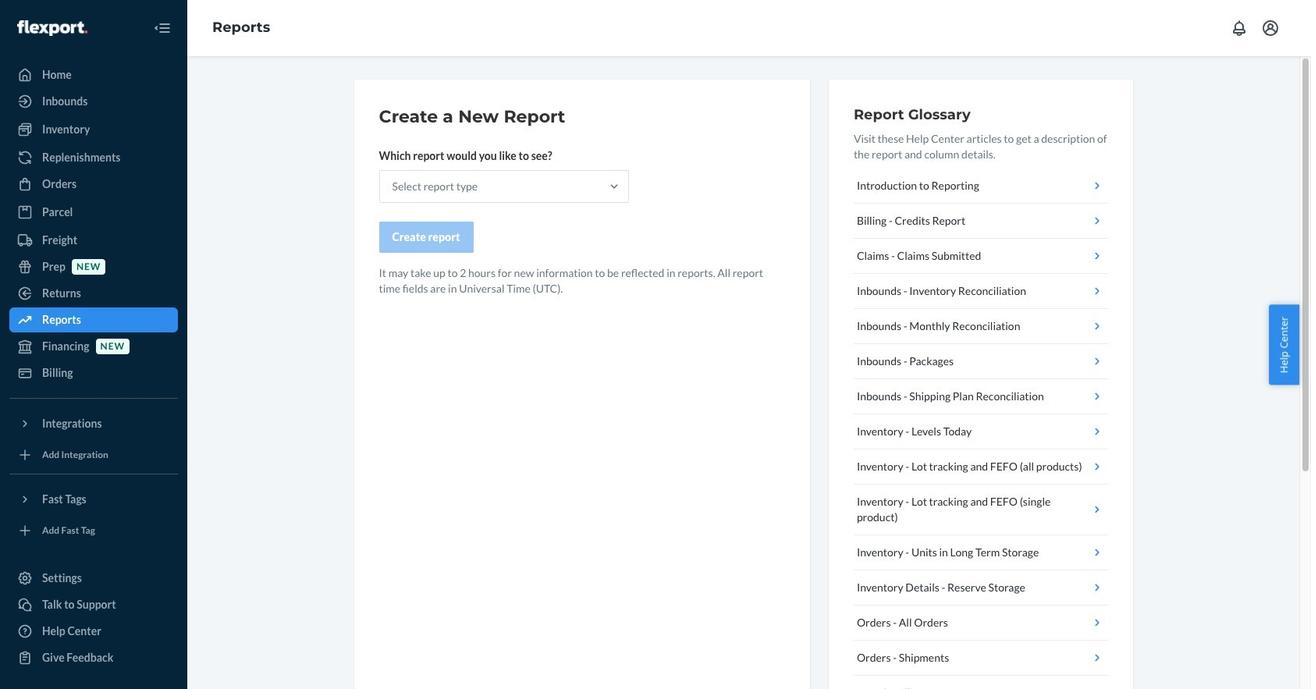 Task type: locate. For each thing, give the bounding box(es) containing it.
flexport logo image
[[17, 20, 87, 36]]

close navigation image
[[153, 19, 172, 37]]



Task type: vqa. For each thing, say whether or not it's contained in the screenshot.
'Open Notifications' image
yes



Task type: describe. For each thing, give the bounding box(es) containing it.
open account menu image
[[1261, 19, 1280, 37]]

open notifications image
[[1230, 19, 1249, 37]]



